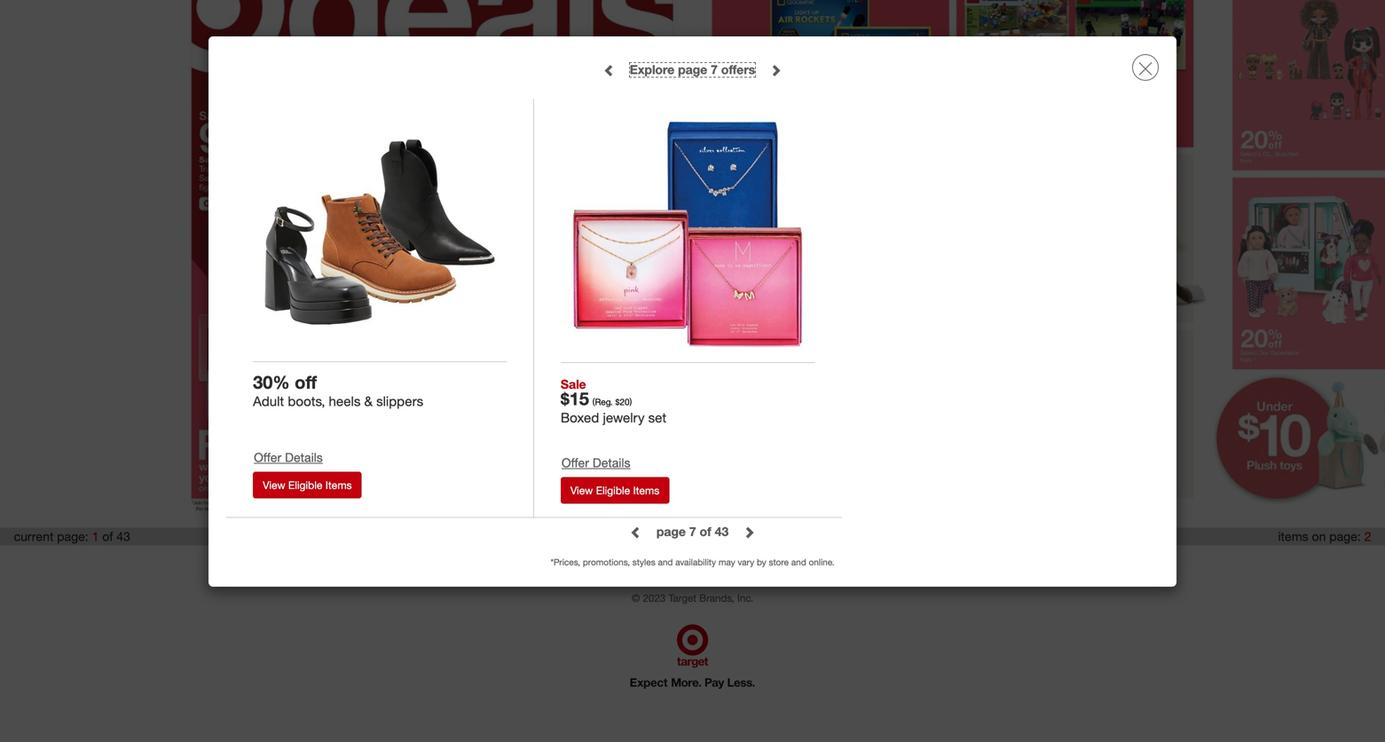 Task type: vqa. For each thing, say whether or not it's contained in the screenshot.
availability
yes



Task type: locate. For each thing, give the bounding box(es) containing it.
1 horizontal spatial details
[[593, 455, 631, 471]]

0 horizontal spatial ca
[[634, 560, 649, 574]]

page: left 2
[[1330, 529, 1362, 544]]

ca privacy
[[751, 560, 806, 574]]

0 vertical spatial chevron left image
[[604, 64, 616, 77]]

chevron left image up styles
[[630, 526, 643, 539]]

eligible down boots,
[[288, 478, 323, 492]]

1 horizontal spatial items
[[633, 484, 660, 497]]

ca for ca supply chain act
[[634, 560, 649, 574]]

ads
[[603, 560, 622, 574]]

ca privacy link
[[751, 560, 806, 574]]

brands,
[[700, 592, 735, 604]]

items up page 7 of 43 element
[[633, 484, 660, 497]]

offer for $15
[[562, 455, 589, 471]]

chevron left image left explore
[[604, 64, 616, 77]]

offer down adult
[[254, 450, 282, 465]]

and
[[658, 557, 673, 568], [792, 557, 807, 568]]

7
[[711, 62, 718, 77], [690, 524, 697, 539]]

0 horizontal spatial page:
[[57, 529, 88, 544]]

0 vertical spatial page
[[678, 62, 708, 77]]

view eligible items
[[263, 478, 352, 492], [571, 484, 660, 497]]

based
[[568, 560, 600, 574]]

privacy
[[769, 560, 806, 574]]

close image
[[1139, 62, 1153, 76]]

ca
[[634, 560, 649, 574], [751, 560, 766, 574]]

0 horizontal spatial items
[[326, 478, 352, 492]]

0 horizontal spatial view eligible items
[[263, 478, 352, 492]]

1 horizontal spatial page:
[[1330, 529, 1362, 544]]

offer details for off
[[254, 450, 323, 465]]

page 1 image
[[172, 0, 693, 518]]

1 horizontal spatial chevron left image
[[630, 526, 643, 539]]

details
[[285, 450, 323, 465], [593, 455, 631, 471]]

details for off
[[285, 450, 323, 465]]

1 horizontal spatial offer
[[562, 455, 589, 471]]

eligible up promotions,
[[596, 484, 630, 497]]

0 horizontal spatial offer details button
[[253, 447, 329, 472]]

*
[[551, 557, 554, 568]]

page up the supply
[[657, 524, 686, 539]]

and right styles
[[658, 557, 673, 568]]

store
[[769, 557, 789, 568]]

page: left 1 at the bottom left
[[57, 529, 88, 544]]

details down boots,
[[285, 450, 323, 465]]

explore page 7 of 43 element
[[630, 62, 756, 77]]

boots,
[[288, 393, 325, 409]]

slippers
[[376, 393, 424, 409]]

boxed
[[561, 409, 600, 426]]

offer details button down boxed
[[561, 452, 637, 477]]

offer details button down boots,
[[253, 447, 329, 472]]

of right 1 at the bottom left
[[102, 529, 113, 544]]

$15
[[561, 388, 589, 409]]

1 horizontal spatial and
[[792, 557, 807, 568]]

0 horizontal spatial 7
[[690, 524, 697, 539]]

* prices, promotions, styles and availability may vary by store and online.
[[551, 557, 835, 568]]

details down jewelry
[[593, 455, 631, 471]]

0 horizontal spatial and
[[658, 557, 673, 568]]

7 up * prices, promotions, styles and availability may vary by store and online.
[[690, 524, 697, 539]]

7 left offers
[[711, 62, 718, 77]]

1 horizontal spatial eligible
[[596, 484, 630, 497]]

offer details down boxed
[[562, 455, 631, 471]]

act
[[723, 560, 739, 574]]

chevron left image
[[604, 64, 616, 77], [630, 526, 643, 539]]

view down boxed
[[571, 484, 593, 497]]

0 horizontal spatial offer details
[[254, 450, 323, 465]]

offer details button
[[253, 447, 329, 472], [561, 452, 637, 477]]

items
[[326, 478, 352, 492], [633, 484, 660, 497]]

0 horizontal spatial offer
[[254, 450, 282, 465]]

target
[[669, 592, 697, 604]]

43
[[715, 524, 729, 539], [117, 529, 130, 544]]

$20)
[[616, 396, 632, 408]]

boxed jewelry set link
[[561, 409, 815, 426]]

1 horizontal spatial 7
[[711, 62, 718, 77]]

0 horizontal spatial eligible
[[288, 478, 323, 492]]

ca left store at the right bottom of page
[[751, 560, 766, 574]]

43 right 1 at the bottom left
[[117, 529, 130, 544]]

1 horizontal spatial offer details
[[562, 455, 631, 471]]

0 horizontal spatial view
[[263, 478, 285, 492]]

1 vertical spatial 7
[[690, 524, 697, 539]]

of
[[700, 524, 712, 539], [102, 529, 113, 544]]

chevron left image for page 7 of 43
[[630, 526, 643, 539]]

page:
[[57, 529, 88, 544], [1330, 529, 1362, 544]]

view
[[263, 478, 285, 492], [571, 484, 593, 497]]

page right explore
[[678, 62, 708, 77]]

page
[[678, 62, 708, 77], [657, 524, 686, 539]]

1 horizontal spatial 43
[[715, 524, 729, 539]]

promotions,
[[583, 557, 630, 568]]

of up the availability
[[700, 524, 712, 539]]

0 horizontal spatial of
[[102, 529, 113, 544]]

view eligible items down boots,
[[263, 478, 352, 492]]

1 horizontal spatial view
[[571, 484, 593, 497]]

0 vertical spatial 7
[[711, 62, 718, 77]]

details for $15
[[593, 455, 631, 471]]

0 horizontal spatial 43
[[117, 529, 130, 544]]

view down adult
[[263, 478, 285, 492]]

offer details button for off
[[253, 447, 329, 472]]

1 and from the left
[[658, 557, 673, 568]]

0 horizontal spatial details
[[285, 450, 323, 465]]

1 vertical spatial page
[[657, 524, 686, 539]]

1 horizontal spatial offer details button
[[561, 452, 637, 477]]

offer details
[[254, 450, 323, 465], [562, 455, 631, 471]]

view for $15
[[571, 484, 593, 497]]

offer for off
[[254, 450, 282, 465]]

eligible
[[288, 478, 323, 492], [596, 484, 630, 497]]

ca for ca privacy
[[751, 560, 766, 574]]

page 7 of 43 element
[[657, 524, 729, 539]]

adult boots, heels & slippers link
[[253, 393, 507, 409]]

supply
[[653, 560, 687, 574]]

offer
[[254, 450, 282, 465], [562, 455, 589, 471]]

and right store at the right bottom of page
[[792, 557, 807, 568]]

&
[[364, 393, 373, 409]]

43 left chevron right icon
[[715, 524, 729, 539]]

vary
[[738, 557, 755, 568]]

offer details down boots,
[[254, 450, 323, 465]]

ca left the supply
[[634, 560, 649, 574]]

view eligible items up promotions,
[[571, 484, 660, 497]]

view eligible items for $15
[[571, 484, 660, 497]]

items on page: 2
[[1279, 529, 1372, 544]]

0 horizontal spatial chevron left image
[[604, 64, 616, 77]]

1 horizontal spatial view eligible items
[[571, 484, 660, 497]]

current
[[14, 529, 54, 544]]

1 horizontal spatial ca
[[751, 560, 766, 574]]

adult boots, heels & slippers image
[[259, 114, 501, 355]]

sale $15 (reg. $20) boxed jewelry set
[[561, 377, 667, 426]]

items down 'heels'
[[326, 478, 352, 492]]

2 ca from the left
[[751, 560, 766, 574]]

offer down boxed
[[562, 455, 589, 471]]

prices,
[[554, 557, 581, 568]]

1 ca from the left
[[634, 560, 649, 574]]

1 vertical spatial chevron left image
[[630, 526, 643, 539]]



Task type: describe. For each thing, give the bounding box(es) containing it.
offers
[[722, 62, 756, 77]]

2
[[1365, 529, 1372, 544]]

interest-based ads
[[526, 560, 622, 574]]

explore
[[630, 62, 675, 77]]

boxed jewelry set image
[[567, 114, 809, 356]]

2023
[[643, 592, 666, 604]]

1 page: from the left
[[57, 529, 88, 544]]

ccpa image
[[818, 555, 844, 581]]

1
[[92, 529, 99, 544]]

availability
[[676, 557, 716, 568]]

interest-based ads link
[[526, 560, 622, 574]]

1 horizontal spatial of
[[700, 524, 712, 539]]

jewelry
[[603, 409, 645, 426]]

chevron right image
[[770, 64, 782, 77]]

page 7 of 43
[[657, 524, 729, 539]]

(reg.
[[593, 396, 613, 408]]

on
[[1313, 529, 1327, 544]]

30% off adult boots, heels & slippers
[[253, 372, 424, 409]]

ca supply chain act link
[[634, 560, 739, 574]]

explore page 7 offers
[[630, 62, 756, 77]]

by
[[757, 557, 767, 568]]

page 3 image
[[1214, 0, 1386, 518]]

interest-
[[526, 560, 568, 574]]

items
[[1279, 529, 1309, 544]]

adult
[[253, 393, 284, 409]]

2 and from the left
[[792, 557, 807, 568]]

2 page: from the left
[[1330, 529, 1362, 544]]

eligible for off
[[288, 478, 323, 492]]

offer details for $15
[[562, 455, 631, 471]]

30%
[[253, 372, 290, 393]]

heels
[[329, 393, 361, 409]]

view for off
[[263, 478, 285, 492]]

©
[[632, 592, 640, 604]]

ca supply chain act
[[634, 560, 739, 574]]

offer details button for $15
[[561, 452, 637, 477]]

may
[[719, 557, 736, 568]]

online.
[[809, 557, 835, 568]]

sale
[[561, 377, 586, 392]]

chain
[[690, 560, 719, 574]]

current page: 1 of 43
[[14, 529, 130, 544]]

page 2 image
[[693, 0, 1214, 518]]

items for off
[[326, 478, 352, 492]]

inc.
[[738, 592, 754, 604]]

eligible for $15
[[596, 484, 630, 497]]

styles
[[633, 557, 656, 568]]

chevron left image for explore page 7 offers
[[604, 64, 616, 77]]

© 2023 target brands, inc.
[[632, 592, 754, 604]]

set
[[649, 409, 667, 426]]

view eligible items for off
[[263, 478, 352, 492]]

off
[[295, 372, 317, 393]]

chevron right image
[[743, 526, 756, 539]]

items for $15
[[633, 484, 660, 497]]



